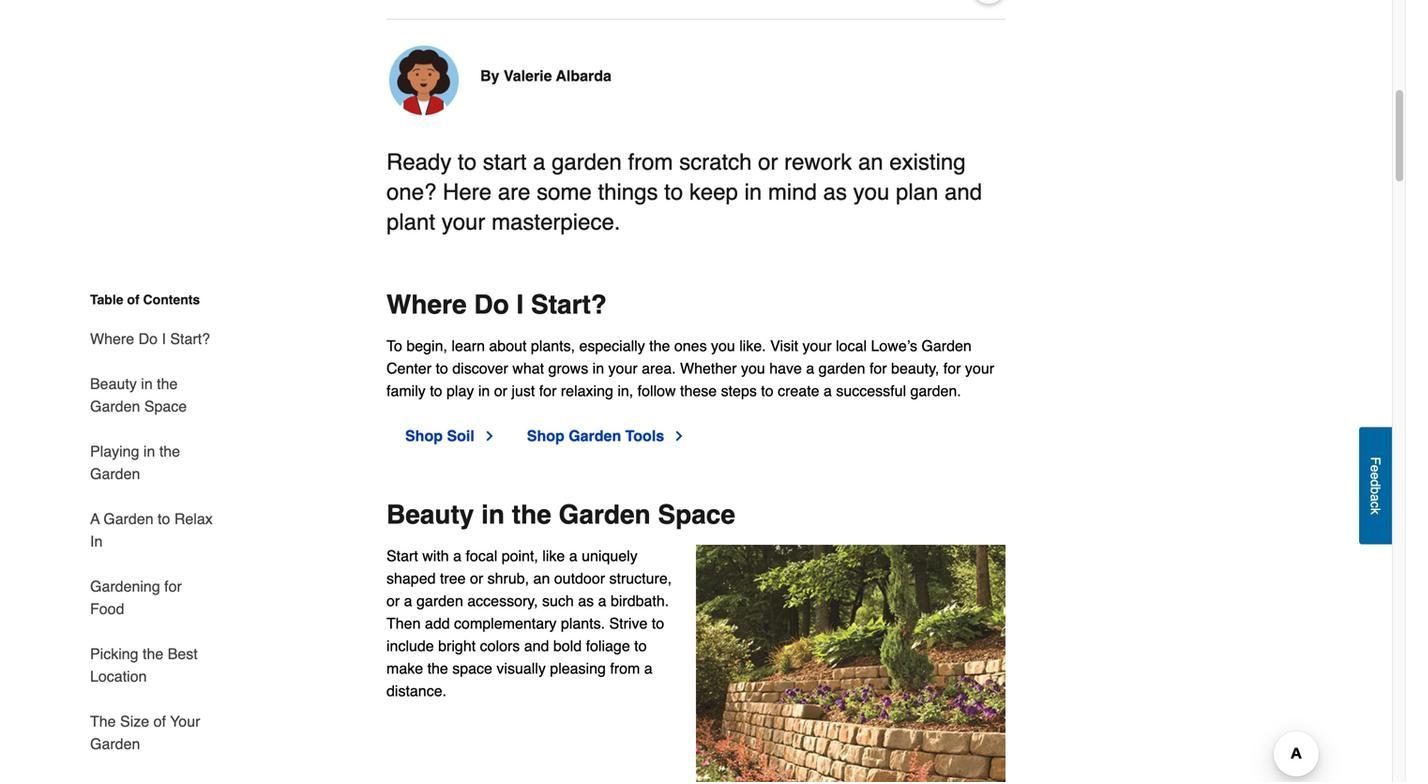 Task type: describe. For each thing, give the bounding box(es) containing it.
food
[[90, 600, 124, 618]]

size
[[120, 713, 149, 730]]

garden inside ready to start a garden from scratch or rework an existing one? here are some things to keep in mind as you plan and plant your masterpiece.
[[552, 149, 622, 175]]

local
[[836, 337, 867, 355]]

f e e d b a c k
[[1368, 457, 1383, 515]]

strive
[[609, 615, 648, 632]]

to
[[386, 337, 402, 355]]

learn
[[452, 337, 485, 355]]

as for such
[[578, 592, 594, 610]]

by valerie albarda
[[480, 67, 611, 85]]

tools
[[625, 427, 664, 445]]

to left keep
[[664, 179, 683, 205]]

soil
[[447, 427, 474, 445]]

with
[[422, 547, 449, 565]]

or inside ready to start a garden from scratch or rework an existing one? here are some things to keep in mind as you plan and plant your masterpiece.
[[758, 149, 778, 175]]

in down where do i start? link
[[141, 375, 153, 393]]

for up garden.
[[943, 360, 961, 377]]

a garden to relax in
[[90, 510, 213, 550]]

visit
[[770, 337, 798, 355]]

play
[[446, 382, 474, 400]]

the inside playing in the garden
[[159, 443, 180, 460]]

garden up uniquely
[[559, 500, 651, 530]]

a down strive
[[644, 660, 653, 677]]

relaxing
[[561, 382, 613, 400]]

scratch
[[679, 149, 752, 175]]

plants.
[[561, 615, 605, 632]]

i inside table of contents element
[[162, 330, 166, 348]]

rework
[[784, 149, 852, 175]]

garden inside "to begin, learn about plants, especially the ones you like. visit your local lowe's garden center to discover what grows in your area. whether you have a garden for beauty, for your family to play in or just for relaxing in, follow these steps to create a successful garden."
[[819, 360, 865, 377]]

like
[[542, 547, 565, 565]]

successful
[[836, 382, 906, 400]]

here
[[443, 179, 492, 205]]

best
[[168, 645, 198, 663]]

a garden to relax in link
[[90, 497, 216, 564]]

about
[[489, 337, 527, 355]]

2 vertical spatial you
[[741, 360, 765, 377]]

the up point,
[[512, 500, 551, 530]]

shop for shop garden tools
[[527, 427, 564, 445]]

shop garden tools
[[527, 427, 664, 445]]

the down where do i start? link
[[157, 375, 178, 393]]

family
[[386, 382, 426, 400]]

from inside ready to start a garden from scratch or rework an existing one? here are some things to keep in mind as you plan and plant your masterpiece.
[[628, 149, 673, 175]]

a right create
[[824, 382, 832, 400]]

by
[[480, 67, 499, 85]]

or inside "to begin, learn about plants, especially the ones you like. visit your local lowe's garden center to discover what grows in your area. whether you have a garden for beauty, for your family to play in or just for relaxing in, follow these steps to create a successful garden."
[[494, 382, 507, 400]]

d
[[1368, 479, 1383, 487]]

or down focal
[[470, 570, 483, 587]]

playing
[[90, 443, 139, 460]]

0 vertical spatial start?
[[531, 290, 607, 320]]

garden inside a garden to relax in
[[103, 510, 153, 528]]

a right with
[[453, 547, 462, 565]]

discover
[[452, 360, 508, 377]]

begin,
[[406, 337, 447, 355]]

beauty,
[[891, 360, 939, 377]]

1 horizontal spatial do
[[474, 290, 509, 320]]

table of contents
[[90, 292, 200, 307]]

garden inside "link"
[[569, 427, 621, 445]]

plan
[[896, 179, 938, 205]]

shop soil link
[[405, 425, 497, 448]]

steps
[[721, 382, 757, 400]]

are
[[498, 179, 530, 205]]

keep
[[689, 179, 738, 205]]

shrub,
[[487, 570, 529, 587]]

as for mind
[[823, 179, 847, 205]]

pleasing
[[550, 660, 606, 677]]

grows
[[548, 360, 588, 377]]

visually
[[497, 660, 546, 677]]

shop garden tools link
[[527, 425, 687, 448]]

foliage
[[586, 638, 630, 655]]

structure,
[[609, 570, 672, 587]]

the size of your garden
[[90, 713, 200, 753]]

or up then at the left of the page
[[386, 592, 400, 610]]

focal
[[466, 547, 497, 565]]

a up 'plants.'
[[598, 592, 606, 610]]

just
[[512, 382, 535, 400]]

tree
[[440, 570, 466, 587]]

the size of your garden link
[[90, 699, 216, 767]]

garden.
[[910, 382, 961, 400]]

start
[[483, 149, 527, 175]]

to down birdbath.
[[652, 615, 664, 632]]

center
[[386, 360, 431, 377]]

k
[[1368, 508, 1383, 515]]

in inside ready to start a garden from scratch or rework an existing one? here are some things to keep in mind as you plan and plant your masterpiece.
[[744, 179, 762, 205]]

make
[[386, 660, 423, 677]]

from inside start with a focal point, like a uniquely shaped tree or shrub, an outdoor structure, or a garden accessory, such as a birdbath. then add complementary plants. strive to include bright colors and bold foliage to make the space visually pleasing from a distance.
[[610, 660, 640, 677]]

for right just
[[539, 382, 557, 400]]

gardening for food
[[90, 578, 182, 618]]

garden inside start with a focal point, like a uniquely shaped tree or shrub, an outdoor structure, or a garden accessory, such as a birdbath. then add complementary plants. strive to include bright colors and bold foliage to make the space visually pleasing from a distance.
[[416, 592, 463, 610]]

in inside playing in the garden
[[143, 443, 155, 460]]

0 horizontal spatial of
[[127, 292, 139, 307]]

contents
[[143, 292, 200, 307]]

your
[[170, 713, 200, 730]]

birdbath.
[[611, 592, 669, 610]]

where do i start? inside table of contents element
[[90, 330, 210, 348]]

the inside "to begin, learn about plants, especially the ones you like. visit your local lowe's garden center to discover what grows in your area. whether you have a garden for beauty, for your family to play in or just for relaxing in, follow these steps to create a successful garden."
[[649, 337, 670, 355]]

space inside 'beauty in the garden space' link
[[144, 398, 187, 415]]

mind
[[768, 179, 817, 205]]

ready
[[386, 149, 452, 175]]

the
[[90, 713, 116, 730]]

chevron right image for shop garden tools
[[672, 429, 687, 444]]

in up relaxing
[[592, 360, 604, 377]]

whether
[[680, 360, 737, 377]]

table of contents element
[[75, 290, 216, 782]]

a terraced retaining wall with flowers and hostas in a backyard. image
[[696, 545, 1006, 782]]

like.
[[739, 337, 766, 355]]

shaped
[[386, 570, 436, 587]]

add
[[425, 615, 450, 632]]

location
[[90, 668, 147, 685]]



Task type: vqa. For each thing, say whether or not it's contained in the screenshot.
Beauty In The Garden Space "link"
yes



Task type: locate. For each thing, give the bounding box(es) containing it.
garden up beauty,
[[921, 337, 972, 355]]

table
[[90, 292, 123, 307]]

shop inside "link"
[[527, 427, 564, 445]]

1 horizontal spatial where do i start?
[[386, 290, 607, 320]]

1 horizontal spatial of
[[153, 713, 166, 730]]

1 vertical spatial space
[[658, 500, 735, 530]]

these
[[680, 382, 717, 400]]

area.
[[642, 360, 676, 377]]

as down rework on the right top of the page
[[823, 179, 847, 205]]

0 horizontal spatial and
[[524, 638, 549, 655]]

an down like
[[533, 570, 550, 587]]

f e e d b a c k button
[[1359, 427, 1392, 544]]

2 e from the top
[[1368, 472, 1383, 479]]

beauty
[[90, 375, 137, 393], [386, 500, 474, 530]]

to down begin, at the top of page
[[436, 360, 448, 377]]

1 vertical spatial start?
[[170, 330, 210, 348]]

have
[[769, 360, 802, 377]]

where do i start? up about
[[386, 290, 607, 320]]

the
[[649, 337, 670, 355], [157, 375, 178, 393], [159, 443, 180, 460], [512, 500, 551, 530], [143, 645, 163, 663], [427, 660, 448, 677]]

0 horizontal spatial beauty in the garden space
[[90, 375, 187, 415]]

ones
[[674, 337, 707, 355]]

some
[[537, 179, 592, 205]]

for inside gardening for food
[[164, 578, 182, 595]]

the right playing
[[159, 443, 180, 460]]

garden up some
[[552, 149, 622, 175]]

one?
[[386, 179, 437, 205]]

1 horizontal spatial space
[[658, 500, 735, 530]]

0 vertical spatial and
[[945, 179, 982, 205]]

outdoor
[[554, 570, 605, 587]]

0 horizontal spatial where do i start?
[[90, 330, 210, 348]]

start with a focal point, like a uniquely shaped tree or shrub, an outdoor structure, or a garden accessory, such as a birdbath. then add complementary plants. strive to include bright colors and bold foliage to make the space visually pleasing from a distance.
[[386, 547, 672, 700]]

shop down just
[[527, 427, 564, 445]]

0 horizontal spatial start?
[[170, 330, 210, 348]]

1 horizontal spatial where
[[386, 290, 467, 320]]

space
[[452, 660, 492, 677]]

you down like.
[[741, 360, 765, 377]]

0 vertical spatial space
[[144, 398, 187, 415]]

b
[[1368, 487, 1383, 494]]

your up in,
[[608, 360, 638, 377]]

0 vertical spatial you
[[853, 179, 889, 205]]

0 vertical spatial i
[[516, 290, 524, 320]]

1 vertical spatial i
[[162, 330, 166, 348]]

the down 'bright'
[[427, 660, 448, 677]]

to down strive
[[634, 638, 647, 655]]

in left mind
[[744, 179, 762, 205]]

or
[[758, 149, 778, 175], [494, 382, 507, 400], [470, 570, 483, 587], [386, 592, 400, 610]]

garden inside "to begin, learn about plants, especially the ones you like. visit your local lowe's garden center to discover what grows in your area. whether you have a garden for beauty, for your family to play in or just for relaxing in, follow these steps to create a successful garden."
[[921, 337, 972, 355]]

beauty in the garden space up like
[[386, 500, 735, 530]]

start? inside table of contents element
[[170, 330, 210, 348]]

follow
[[638, 382, 676, 400]]

as inside start with a focal point, like a uniquely shaped tree or shrub, an outdoor structure, or a garden accessory, such as a birdbath. then add complementary plants. strive to include bright colors and bold foliage to make the space visually pleasing from a distance.
[[578, 592, 594, 610]]

chevron right image right soil at the left of the page
[[482, 429, 497, 444]]

1 vertical spatial garden
[[819, 360, 865, 377]]

garden up add
[[416, 592, 463, 610]]

0 horizontal spatial chevron right image
[[482, 429, 497, 444]]

bold
[[553, 638, 582, 655]]

0 horizontal spatial an
[[533, 570, 550, 587]]

especially
[[579, 337, 645, 355]]

1 horizontal spatial an
[[858, 149, 883, 175]]

space up playing in the garden link
[[144, 398, 187, 415]]

where up begin, at the top of page
[[386, 290, 467, 320]]

i down contents
[[162, 330, 166, 348]]

where
[[386, 290, 467, 320], [90, 330, 134, 348]]

the left best
[[143, 645, 163, 663]]

you left plan
[[853, 179, 889, 205]]

1 horizontal spatial and
[[945, 179, 982, 205]]

the inside picking the best location
[[143, 645, 163, 663]]

where inside where do i start? link
[[90, 330, 134, 348]]

from
[[628, 149, 673, 175], [610, 660, 640, 677]]

you up whether
[[711, 337, 735, 355]]

where do i start? down table of contents
[[90, 330, 210, 348]]

garden down relaxing
[[569, 427, 621, 445]]

1 vertical spatial and
[[524, 638, 549, 655]]

a right start
[[533, 149, 545, 175]]

beauty in the garden space
[[90, 375, 187, 415], [386, 500, 735, 530]]

1 horizontal spatial you
[[741, 360, 765, 377]]

start? up plants,
[[531, 290, 607, 320]]

to left play
[[430, 382, 442, 400]]

start
[[386, 547, 418, 565]]

0 horizontal spatial shop
[[405, 427, 443, 445]]

and right plan
[[945, 179, 982, 205]]

as inside ready to start a garden from scratch or rework an existing one? here are some things to keep in mind as you plan and plant your masterpiece.
[[823, 179, 847, 205]]

1 horizontal spatial chevron right image
[[672, 429, 687, 444]]

things
[[598, 179, 658, 205]]

in down discover
[[478, 382, 490, 400]]

and inside ready to start a garden from scratch or rework an existing one? here are some things to keep in mind as you plan and plant your masterpiece.
[[945, 179, 982, 205]]

i up about
[[516, 290, 524, 320]]

garden inside 'the size of your garden'
[[90, 735, 140, 753]]

beauty down where do i start? link
[[90, 375, 137, 393]]

space
[[144, 398, 187, 415], [658, 500, 735, 530]]

a right have
[[806, 360, 814, 377]]

e up "d"
[[1368, 465, 1383, 472]]

of right size on the left of the page
[[153, 713, 166, 730]]

and inside start with a focal point, like a uniquely shaped tree or shrub, an outdoor structure, or a garden accessory, such as a birdbath. then add complementary plants. strive to include bright colors and bold foliage to make the space visually pleasing from a distance.
[[524, 638, 549, 655]]

1 vertical spatial as
[[578, 592, 594, 610]]

chevron right image for shop soil
[[482, 429, 497, 444]]

0 horizontal spatial space
[[144, 398, 187, 415]]

0 horizontal spatial do
[[138, 330, 158, 348]]

garden down playing
[[90, 465, 140, 483]]

0 vertical spatial beauty in the garden space
[[90, 375, 187, 415]]

the up area.
[[649, 337, 670, 355]]

beauty in the garden space inside table of contents element
[[90, 375, 187, 415]]

the inside start with a focal point, like a uniquely shaped tree or shrub, an outdoor structure, or a garden accessory, such as a birdbath. then add complementary plants. strive to include bright colors and bold foliage to make the space visually pleasing from a distance.
[[427, 660, 448, 677]]

existing
[[889, 149, 966, 175]]

2 horizontal spatial garden
[[819, 360, 865, 377]]

include
[[386, 638, 434, 655]]

do
[[474, 290, 509, 320], [138, 330, 158, 348]]

0 horizontal spatial as
[[578, 592, 594, 610]]

garden down local
[[819, 360, 865, 377]]

to up here
[[458, 149, 477, 175]]

beauty up with
[[386, 500, 474, 530]]

e up b
[[1368, 472, 1383, 479]]

1 vertical spatial where
[[90, 330, 134, 348]]

garden up playing
[[90, 398, 140, 415]]

point,
[[502, 547, 538, 565]]

your right beauty,
[[965, 360, 994, 377]]

ready to start a garden from scratch or rework an existing one? here are some things to keep in mind as you plan and plant your masterpiece.
[[386, 149, 982, 235]]

e
[[1368, 465, 1383, 472], [1368, 472, 1383, 479]]

gardening
[[90, 578, 160, 595]]

1 horizontal spatial as
[[823, 179, 847, 205]]

from down foliage
[[610, 660, 640, 677]]

1 horizontal spatial beauty
[[386, 500, 474, 530]]

and
[[945, 179, 982, 205], [524, 638, 549, 655]]

1 horizontal spatial start?
[[531, 290, 607, 320]]

and up visually
[[524, 638, 549, 655]]

0 horizontal spatial garden
[[416, 592, 463, 610]]

0 horizontal spatial you
[[711, 337, 735, 355]]

1 vertical spatial of
[[153, 713, 166, 730]]

shop
[[405, 427, 443, 445], [527, 427, 564, 445]]

playing in the garden link
[[90, 429, 216, 497]]

a down shaped
[[404, 592, 412, 610]]

masterpiece.
[[492, 209, 620, 235]]

your down here
[[442, 209, 485, 235]]

1 vertical spatial an
[[533, 570, 550, 587]]

f
[[1368, 457, 1383, 465]]

i
[[516, 290, 524, 320], [162, 330, 166, 348]]

relax
[[174, 510, 213, 528]]

your inside ready to start a garden from scratch or rework an existing one? here are some things to keep in mind as you plan and plant your masterpiece.
[[442, 209, 485, 235]]

beauty inside table of contents element
[[90, 375, 137, 393]]

do inside table of contents element
[[138, 330, 158, 348]]

for
[[869, 360, 887, 377], [943, 360, 961, 377], [539, 382, 557, 400], [164, 578, 182, 595]]

or left just
[[494, 382, 507, 400]]

garden down the the
[[90, 735, 140, 753]]

chevron right image right tools
[[672, 429, 687, 444]]

accessory,
[[467, 592, 538, 610]]

bright
[[438, 638, 476, 655]]

as up 'plants.'
[[578, 592, 594, 610]]

chevron right image inside shop garden tools "link"
[[672, 429, 687, 444]]

1 horizontal spatial shop
[[527, 427, 564, 445]]

0 vertical spatial do
[[474, 290, 509, 320]]

1 vertical spatial beauty in the garden space
[[386, 500, 735, 530]]

2 chevron right image from the left
[[672, 429, 687, 444]]

picking
[[90, 645, 138, 663]]

what
[[512, 360, 544, 377]]

then
[[386, 615, 421, 632]]

0 vertical spatial of
[[127, 292, 139, 307]]

to right the steps
[[761, 382, 773, 400]]

in right playing
[[143, 443, 155, 460]]

picking the best location
[[90, 645, 198, 685]]

albarda
[[556, 67, 611, 85]]

of right table
[[127, 292, 139, 307]]

to begin, learn about plants, especially the ones you like. visit your local lowe's garden center to discover what grows in your area. whether you have a garden for beauty, for your family to play in or just for relaxing in, follow these steps to create a successful garden.
[[386, 337, 994, 400]]

0 vertical spatial where do i start?
[[386, 290, 607, 320]]

start? down contents
[[170, 330, 210, 348]]

create
[[778, 382, 819, 400]]

shop for shop soil
[[405, 427, 443, 445]]

1 vertical spatial do
[[138, 330, 158, 348]]

2 shop from the left
[[527, 427, 564, 445]]

a inside 'button'
[[1368, 494, 1383, 501]]

start?
[[531, 290, 607, 320], [170, 330, 210, 348]]

1 horizontal spatial beauty in the garden space
[[386, 500, 735, 530]]

for right gardening
[[164, 578, 182, 595]]

1 e from the top
[[1368, 465, 1383, 472]]

1 vertical spatial beauty
[[386, 500, 474, 530]]

an inside ready to start a garden from scratch or rework an existing one? here are some things to keep in mind as you plan and plant your masterpiece.
[[858, 149, 883, 175]]

colors
[[480, 638, 520, 655]]

plant
[[386, 209, 435, 235]]

where do i start? link
[[90, 317, 210, 362]]

2 horizontal spatial you
[[853, 179, 889, 205]]

to left relax
[[158, 510, 170, 528]]

or up mind
[[758, 149, 778, 175]]

1 vertical spatial from
[[610, 660, 640, 677]]

of inside 'the size of your garden'
[[153, 713, 166, 730]]

0 horizontal spatial where
[[90, 330, 134, 348]]

0 vertical spatial garden
[[552, 149, 622, 175]]

1 vertical spatial where do i start?
[[90, 330, 210, 348]]

gardening for food link
[[90, 564, 216, 632]]

0 horizontal spatial i
[[162, 330, 166, 348]]

do up about
[[474, 290, 509, 320]]

in,
[[617, 382, 633, 400]]

in
[[744, 179, 762, 205], [592, 360, 604, 377], [141, 375, 153, 393], [478, 382, 490, 400], [143, 443, 155, 460], [481, 500, 505, 530]]

lowe's
[[871, 337, 917, 355]]

a inside ready to start a garden from scratch or rework an existing one? here are some things to keep in mind as you plan and plant your masterpiece.
[[533, 149, 545, 175]]

complementary
[[454, 615, 557, 632]]

0 vertical spatial where
[[386, 290, 467, 320]]

1 horizontal spatial i
[[516, 290, 524, 320]]

garden right a
[[103, 510, 153, 528]]

c
[[1368, 501, 1383, 508]]

0 vertical spatial an
[[858, 149, 883, 175]]

2 vertical spatial garden
[[416, 592, 463, 610]]

for up "successful"
[[869, 360, 887, 377]]

a right like
[[569, 547, 577, 565]]

beauty in the garden space link
[[90, 362, 216, 429]]

distance.
[[386, 683, 447, 700]]

from up things
[[628, 149, 673, 175]]

chevron right image
[[482, 429, 497, 444], [672, 429, 687, 444]]

0 horizontal spatial beauty
[[90, 375, 137, 393]]

a up k
[[1368, 494, 1383, 501]]

1 chevron right image from the left
[[482, 429, 497, 444]]

where down table
[[90, 330, 134, 348]]

your
[[442, 209, 485, 235], [802, 337, 832, 355], [608, 360, 638, 377], [965, 360, 994, 377]]

1 vertical spatial you
[[711, 337, 735, 355]]

an inside start with a focal point, like a uniquely shaped tree or shrub, an outdoor structure, or a garden accessory, such as a birdbath. then add complementary plants. strive to include bright colors and bold foliage to make the space visually pleasing from a distance.
[[533, 570, 550, 587]]

0 vertical spatial from
[[628, 149, 673, 175]]

beauty in the garden space down where do i start? link
[[90, 375, 187, 415]]

an right rework on the right top of the page
[[858, 149, 883, 175]]

in up focal
[[481, 500, 505, 530]]

you
[[853, 179, 889, 205], [711, 337, 735, 355], [741, 360, 765, 377]]

1 shop from the left
[[405, 427, 443, 445]]

to inside a garden to relax in
[[158, 510, 170, 528]]

0 vertical spatial beauty
[[90, 375, 137, 393]]

0 vertical spatial as
[[823, 179, 847, 205]]

valerie
[[504, 67, 552, 85]]

valerie albarda image
[[386, 42, 461, 117]]

do down table of contents
[[138, 330, 158, 348]]

chevron right image inside shop soil link
[[482, 429, 497, 444]]

garden inside playing in the garden
[[90, 465, 140, 483]]

your right 'visit'
[[802, 337, 832, 355]]

you inside ready to start a garden from scratch or rework an existing one? here are some things to keep in mind as you plan and plant your masterpiece.
[[853, 179, 889, 205]]

shop left soil at the left of the page
[[405, 427, 443, 445]]

uniquely
[[582, 547, 638, 565]]

1 horizontal spatial garden
[[552, 149, 622, 175]]

space up the structure,
[[658, 500, 735, 530]]



